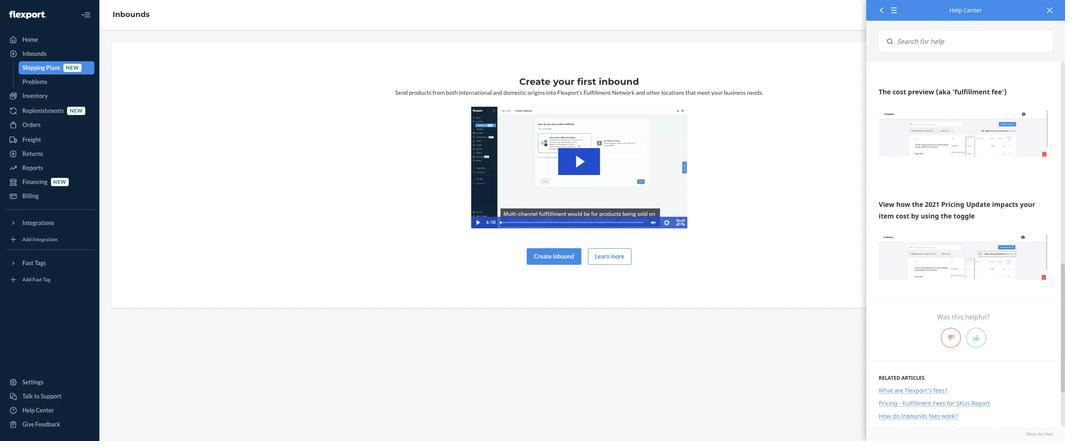 Task type: describe. For each thing, give the bounding box(es) containing it.
product
[[983, 426, 1004, 433]]

add fast tag
[[22, 277, 51, 283]]

import products or manually create a product
[[879, 426, 1004, 433]]

1 vertical spatial inbounds link
[[5, 47, 94, 60]]

new for financing
[[53, 179, 66, 185]]

into
[[546, 89, 556, 96]]

new for shipping plans
[[66, 65, 79, 71]]

domestic
[[504, 89, 527, 96]]

talk to support
[[22, 393, 62, 400]]

shipping plans
[[23, 64, 60, 71]]

integration
[[33, 237, 58, 243]]

flexport's
[[557, 89, 583, 96]]

first
[[577, 76, 596, 87]]

help center link
[[5, 404, 94, 418]]

import
[[879, 426, 898, 433]]

other
[[646, 89, 660, 96]]

2 and from the left
[[636, 89, 645, 96]]

learn more button
[[588, 248, 632, 265]]

how
[[879, 413, 891, 421]]

feedback
[[35, 421, 60, 428]]

that
[[686, 89, 696, 96]]

manually
[[933, 426, 957, 433]]

billing link
[[5, 190, 94, 203]]

add integration link
[[5, 233, 94, 246]]

orders link
[[5, 118, 94, 132]]

more
[[611, 253, 625, 260]]

plans
[[46, 64, 60, 71]]

add for add fast tag
[[22, 277, 32, 283]]

meet
[[697, 89, 710, 96]]

problems link
[[18, 75, 94, 89]]

financing
[[22, 179, 47, 186]]

send
[[395, 89, 408, 96]]

fast tags
[[22, 260, 46, 267]]

fees
[[933, 400, 946, 408]]

talk to support button
[[5, 390, 94, 403]]

network
[[612, 89, 635, 96]]

do
[[893, 413, 900, 421]]

tag
[[43, 277, 51, 283]]

replenishments
[[22, 107, 64, 114]]

from
[[433, 89, 445, 96]]

1 horizontal spatial help
[[950, 6, 962, 14]]

support
[[41, 393, 62, 400]]

add for add integration
[[22, 237, 32, 243]]

for
[[947, 400, 955, 408]]

fees
[[929, 413, 940, 421]]

create your first inbound send products from both international and domestic origins into flexport's fulfillment network and other locations that meet your business needs.
[[395, 76, 763, 96]]

inbound inside create your first inbound send products from both international and domestic origins into flexport's fulfillment network and other locations that meet your business needs.
[[599, 76, 639, 87]]

inventory link
[[5, 89, 94, 103]]

close navigation image
[[81, 10, 91, 20]]

needs.
[[747, 89, 763, 96]]

give feedback button
[[5, 418, 94, 432]]

a
[[978, 426, 982, 433]]

fulfillment inside create your first inbound send products from both international and domestic origins into flexport's fulfillment network and other locations that meet your business needs.
[[584, 89, 611, 96]]

what are flexport's fees?
[[879, 387, 948, 395]]

new for replenishments
[[70, 108, 83, 114]]

home link
[[5, 33, 94, 46]]

elevio by dixa link
[[879, 432, 1053, 437]]

reports link
[[5, 162, 94, 175]]

add fast tag link
[[5, 273, 94, 287]]

flexport logo image
[[9, 11, 46, 19]]

-
[[899, 400, 901, 408]]

1 vertical spatial your
[[711, 89, 723, 96]]

settings link
[[5, 376, 94, 389]]

elevio by dixa
[[1026, 432, 1053, 437]]

billing
[[22, 193, 39, 200]]

1 and from the left
[[493, 89, 503, 96]]

0 vertical spatial inbounds link
[[113, 10, 150, 19]]

this
[[952, 313, 964, 322]]

returns link
[[5, 147, 94, 161]]

0 vertical spatial your
[[553, 76, 575, 87]]

0 vertical spatial help center
[[950, 6, 982, 14]]

shipping
[[23, 64, 45, 71]]

learn
[[595, 253, 610, 260]]

business
[[724, 89, 746, 96]]

returns
[[22, 150, 43, 157]]

was this helpful?
[[937, 313, 990, 322]]

talk
[[22, 393, 33, 400]]

2 vertical spatial create
[[959, 426, 977, 433]]

both
[[446, 89, 458, 96]]

freight link
[[5, 133, 94, 147]]

helpful?
[[965, 313, 990, 322]]

settings
[[22, 379, 43, 386]]

origins
[[528, 89, 545, 96]]

inventory
[[22, 92, 48, 99]]

products
[[899, 426, 924, 433]]

video element
[[471, 107, 687, 229]]



Task type: locate. For each thing, give the bounding box(es) containing it.
related
[[879, 375, 900, 382]]

fast inside add fast tag link
[[33, 277, 42, 283]]

center down talk to support
[[36, 407, 54, 414]]

0 horizontal spatial help center
[[22, 407, 54, 414]]

what
[[879, 387, 893, 395]]

0 horizontal spatial inbounds link
[[5, 47, 94, 60]]

skus
[[957, 400, 970, 408]]

0 horizontal spatial your
[[553, 76, 575, 87]]

inbound left the learn
[[553, 253, 574, 260]]

report
[[972, 400, 990, 408]]

help up "search" search field
[[950, 6, 962, 14]]

locations
[[662, 89, 685, 96]]

2 horizontal spatial inbounds
[[901, 413, 928, 421]]

1 horizontal spatial inbounds link
[[113, 10, 150, 19]]

1 vertical spatial fulfillment
[[903, 400, 932, 408]]

new up "orders" link
[[70, 108, 83, 114]]

your up flexport's
[[553, 76, 575, 87]]

0 vertical spatial create
[[519, 76, 551, 87]]

fulfillment down first
[[584, 89, 611, 96]]

1 horizontal spatial your
[[711, 89, 723, 96]]

inbound inside button
[[553, 253, 574, 260]]

new down reports link
[[53, 179, 66, 185]]

fulfillment
[[584, 89, 611, 96], [903, 400, 932, 408]]

add integration
[[22, 237, 58, 243]]

2 vertical spatial new
[[53, 179, 66, 185]]

fast
[[22, 260, 33, 267], [33, 277, 42, 283]]

integrations
[[22, 220, 54, 227]]

create for inbound
[[534, 253, 552, 260]]

help
[[950, 6, 962, 14], [22, 407, 35, 414]]

0 horizontal spatial help
[[22, 407, 35, 414]]

center up "search" search field
[[964, 6, 982, 14]]

create
[[519, 76, 551, 87], [534, 253, 552, 260], [959, 426, 977, 433]]

create inbound
[[534, 253, 574, 260]]

home
[[22, 36, 38, 43]]

and left other
[[636, 89, 645, 96]]

1 vertical spatial center
[[36, 407, 54, 414]]

help center down to
[[22, 407, 54, 414]]

to
[[34, 393, 40, 400]]

0 horizontal spatial and
[[493, 89, 503, 96]]

your
[[553, 76, 575, 87], [711, 89, 723, 96]]

help up give
[[22, 407, 35, 414]]

add down fast tags
[[22, 277, 32, 283]]

0 horizontal spatial inbounds
[[22, 50, 47, 57]]

international
[[459, 89, 492, 96]]

0 vertical spatial inbounds
[[113, 10, 150, 19]]

0 horizontal spatial fulfillment
[[584, 89, 611, 96]]

fast left tag
[[33, 277, 42, 283]]

give feedback
[[22, 421, 60, 428]]

products
[[409, 89, 432, 96]]

video thumbnail image
[[471, 107, 687, 229], [471, 107, 687, 229]]

2 add from the top
[[22, 277, 32, 283]]

learn more
[[595, 253, 625, 260]]

add
[[22, 237, 32, 243], [22, 277, 32, 283]]

1 vertical spatial create
[[534, 253, 552, 260]]

0 vertical spatial new
[[66, 65, 79, 71]]

give
[[22, 421, 34, 428]]

fees?
[[934, 387, 948, 395]]

2 vertical spatial inbounds
[[901, 413, 928, 421]]

flexport's
[[905, 387, 932, 395]]

new
[[66, 65, 79, 71], [70, 108, 83, 114], [53, 179, 66, 185]]

0 vertical spatial center
[[964, 6, 982, 14]]

1 vertical spatial fast
[[33, 277, 42, 283]]

create inside create your first inbound send products from both international and domestic origins into flexport's fulfillment network and other locations that meet your business needs.
[[519, 76, 551, 87]]

reports
[[22, 164, 43, 171]]

1 horizontal spatial center
[[964, 6, 982, 14]]

fast left tags
[[22, 260, 33, 267]]

and
[[493, 89, 503, 96], [636, 89, 645, 96]]

1 horizontal spatial help center
[[950, 6, 982, 14]]

inbound up network
[[599, 76, 639, 87]]

add left integration
[[22, 237, 32, 243]]

1 vertical spatial inbounds
[[22, 50, 47, 57]]

create inbound button
[[527, 248, 581, 265]]

fast tags button
[[5, 257, 94, 270]]

was
[[937, 313, 950, 322]]

center
[[964, 6, 982, 14], [36, 407, 54, 414]]

0 vertical spatial add
[[22, 237, 32, 243]]

tags
[[35, 260, 46, 267]]

0 vertical spatial fulfillment
[[584, 89, 611, 96]]

your right meet
[[711, 89, 723, 96]]

Search search field
[[893, 31, 1053, 52]]

pricing - fulfillment fees for skus report
[[879, 400, 990, 408]]

1 horizontal spatial inbounds
[[113, 10, 150, 19]]

integrations button
[[5, 217, 94, 230]]

are
[[895, 387, 904, 395]]

1 horizontal spatial inbound
[[599, 76, 639, 87]]

0 horizontal spatial inbound
[[553, 253, 574, 260]]

1 vertical spatial help
[[22, 407, 35, 414]]

or
[[925, 426, 931, 433]]

0 horizontal spatial center
[[36, 407, 54, 414]]

help center up "search" search field
[[950, 6, 982, 14]]

1 vertical spatial new
[[70, 108, 83, 114]]

and left domestic on the top left of page
[[493, 89, 503, 96]]

create for your
[[519, 76, 551, 87]]

problems
[[23, 78, 47, 85]]

elevio
[[1026, 432, 1038, 437]]

inbounds
[[113, 10, 150, 19], [22, 50, 47, 57], [901, 413, 928, 421]]

1 horizontal spatial and
[[636, 89, 645, 96]]

freight
[[22, 136, 41, 143]]

1 vertical spatial help center
[[22, 407, 54, 414]]

inbounds link
[[113, 10, 150, 19], [5, 47, 94, 60]]

1 vertical spatial add
[[22, 277, 32, 283]]

how do inbounds fees work?
[[879, 413, 958, 421]]

pricing
[[879, 400, 898, 408]]

fast inside fast tags dropdown button
[[22, 260, 33, 267]]

dixa
[[1044, 432, 1053, 437]]

related articles
[[879, 375, 925, 382]]

work?
[[942, 413, 958, 421]]

0 vertical spatial fast
[[22, 260, 33, 267]]

create inside button
[[534, 253, 552, 260]]

fulfillment down flexport's
[[903, 400, 932, 408]]

orders
[[22, 121, 41, 128]]

inbound
[[599, 76, 639, 87], [553, 253, 574, 260]]

by
[[1039, 432, 1043, 437]]

new right plans
[[66, 65, 79, 71]]

articles
[[902, 375, 925, 382]]

1 vertical spatial inbound
[[553, 253, 574, 260]]

0 vertical spatial help
[[950, 6, 962, 14]]

0 vertical spatial inbound
[[599, 76, 639, 87]]

1 add from the top
[[22, 237, 32, 243]]

1 horizontal spatial fulfillment
[[903, 400, 932, 408]]



Task type: vqa. For each thing, say whether or not it's contained in the screenshot.
Alias
no



